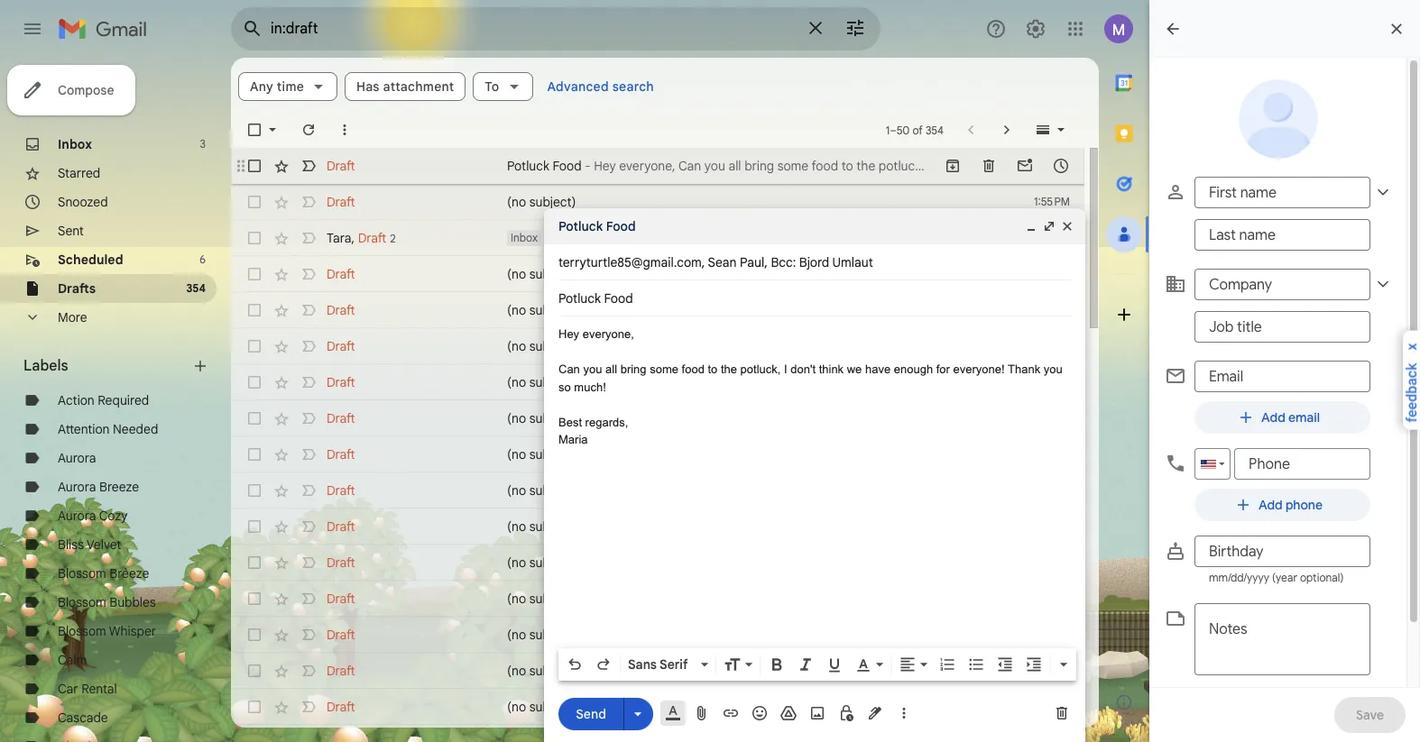 Task type: describe. For each thing, give the bounding box(es) containing it.
patience
[[642, 231, 684, 245]]

potluck
[[507, 158, 550, 174]]

10 (no subject) from the top
[[507, 555, 576, 571]]

tara
[[327, 230, 352, 246]]

aurora for aurora link
[[58, 450, 96, 467]]

blossom for blossom bubbles
[[58, 595, 106, 611]]

bjord
[[800, 255, 830, 271]]

action inside labels navigation
[[58, 393, 95, 409]]

cozy
[[99, 508, 128, 524]]

action required inside labels navigation
[[58, 393, 149, 409]]

attention needed link
[[58, 422, 158, 438]]

starred
[[58, 165, 100, 181]]

10 row from the top
[[231, 473, 1085, 509]]

16 row from the top
[[231, 690, 1085, 726]]

sean
[[708, 255, 737, 271]]

11 (no subject) from the top
[[507, 591, 576, 608]]

insert link ‪(⌘k)‬ image
[[722, 705, 740, 723]]

subject) for '(no subject)' link corresponding to 6th not important switch from the top
[[530, 339, 576, 355]]

bring
[[621, 363, 647, 376]]

14 (no subject) link from the top
[[507, 699, 986, 717]]

blossom bubbles link
[[58, 595, 156, 611]]

, for tara
[[352, 230, 355, 246]]

2 you from the left
[[1044, 363, 1063, 376]]

11 not important switch from the top
[[300, 518, 318, 536]]

advanced search button
[[540, 70, 662, 103]]

sep 14 for 7th row from the top of the 'main content' containing has attachment
[[1038, 376, 1071, 389]]

10 (no from the top
[[507, 555, 526, 571]]

has attachment
[[357, 79, 454, 95]]

cell for tenth row
[[1020, 482, 1085, 500]]

snoozed link
[[58, 194, 108, 210]]

i
[[784, 363, 788, 376]]

2
[[390, 232, 396, 245]]

thu, sep 14, 2023, 11:13 am element
[[1038, 626, 1071, 645]]

6 sep 14 from the top
[[1038, 700, 1071, 714]]

7 not important switch from the top
[[300, 374, 318, 392]]

9 (no subject) from the top
[[507, 519, 576, 535]]

indent more ‪(⌘])‬ image
[[1025, 656, 1044, 674]]

terryturtle85@gmail.com
[[559, 255, 702, 271]]

, for terryturtle85@gmail.com
[[702, 255, 705, 271]]

required inside labels navigation
[[98, 393, 149, 409]]

(no subject) link for ninth not important switch from the bottom
[[507, 265, 986, 283]]

scheduled
[[58, 252, 123, 268]]

3 not important switch from the top
[[300, 229, 318, 247]]

sans serif
[[628, 657, 688, 673]]

9 not important switch from the top
[[300, 446, 318, 464]]

blossom for blossom breeze
[[58, 566, 106, 582]]

have
[[866, 363, 891, 376]]

everyone!
[[954, 363, 1005, 376]]

calm link
[[58, 653, 87, 669]]

6 row from the top
[[231, 329, 1085, 365]]

(no subject) link for 7th not important switch from the top of the page
[[507, 374, 986, 392]]

1:55 pm
[[1035, 195, 1071, 209]]

think
[[819, 363, 844, 376]]

(no subject) link for 4th not important switch from the bottom
[[507, 446, 986, 464]]

blossom whisper link
[[58, 624, 156, 640]]

6 sep from the top
[[1038, 700, 1058, 714]]

undo ‪(⌘z)‬ image
[[566, 656, 584, 674]]

3 (no subject) from the top
[[507, 302, 576, 319]]

50
[[897, 123, 910, 137]]

redo ‪(⌘y)‬ image
[[595, 656, 613, 674]]

enough
[[894, 363, 934, 376]]

the
[[721, 363, 738, 376]]

354 inside 'main content'
[[926, 123, 944, 137]]

8 (no subject) from the top
[[507, 483, 576, 499]]

12 row from the top
[[231, 545, 1085, 581]]

numbered list ‪(⌘⇧7)‬ image
[[939, 656, 957, 674]]

more
[[58, 310, 87, 326]]

running
[[693, 230, 740, 246]]

main menu image
[[22, 18, 43, 40]]

1 50 of 354
[[886, 123, 944, 137]]

5 (no from the top
[[507, 375, 526, 391]]

sep for third row from the bottom of the 'main content' containing has attachment
[[1038, 664, 1058, 678]]

4 (no subject) from the top
[[507, 339, 576, 355]]

5 row from the top
[[231, 292, 1085, 329]]

11 (no subject) link from the top
[[507, 590, 986, 608]]

Message Body text field
[[559, 326, 1072, 644]]

drafts
[[58, 281, 96, 297]]

8 row from the top
[[231, 401, 1085, 437]]

serif
[[660, 657, 688, 673]]

1 (no from the top
[[507, 194, 526, 210]]

potluck,
[[741, 363, 781, 376]]

hey everyone,
[[559, 328, 634, 341]]

(no subject) link for fifth not important switch from the bottom of the page
[[507, 410, 986, 428]]

11 (no from the top
[[507, 591, 526, 608]]

thank
[[1008, 363, 1041, 376]]

more options image
[[899, 705, 910, 723]]

sans
[[628, 657, 657, 673]]

bliss
[[58, 537, 84, 553]]

has attachment button
[[345, 72, 466, 101]]

insert signature image
[[867, 705, 885, 723]]

8 not important switch from the top
[[300, 410, 318, 428]]

italic ‪(⌘i)‬ image
[[797, 656, 815, 674]]

hey
[[559, 328, 580, 341]]

4 row from the top
[[231, 256, 1085, 292]]

cell for sixth row from the top of the 'main content' containing has attachment
[[1020, 338, 1085, 356]]

required inside row
[[585, 231, 629, 245]]

we
[[847, 363, 862, 376]]

running late -
[[693, 230, 781, 246]]

12 not important switch from the top
[[300, 554, 318, 572]]

1 not important switch from the top
[[300, 157, 318, 175]]

17 row from the top
[[231, 726, 1085, 743]]

can
[[559, 363, 580, 376]]

potluck food -
[[507, 158, 594, 174]]

1
[[886, 123, 890, 137]]

side panel section
[[1099, 58, 1150, 728]]

subject) for 12th '(no subject)' link from the top
[[530, 627, 576, 644]]

5 (no subject) from the top
[[507, 375, 576, 391]]

older image
[[998, 121, 1016, 139]]

bulleted list ‪(⌘⇧8)‬ image
[[968, 656, 986, 674]]

9 (no from the top
[[507, 519, 526, 535]]

much!
[[574, 380, 606, 394]]

attachment
[[383, 79, 454, 95]]

3 (no from the top
[[507, 302, 526, 319]]

9 subject) from the top
[[530, 519, 576, 535]]

bliss velvet link
[[58, 537, 121, 553]]

subject) for fifth not important switch from the bottom of the page's '(no subject)' link
[[530, 411, 576, 427]]

14 for fifth not important switch's '(no subject)' link
[[1060, 303, 1071, 317]]

14 (no from the top
[[507, 700, 526, 716]]

aurora link
[[58, 450, 96, 467]]

starred link
[[58, 165, 100, 181]]

velvet
[[87, 537, 121, 553]]

subject) for 13th '(no subject)' link
[[530, 663, 576, 680]]

whisper
[[109, 624, 156, 640]]

formatting options toolbar
[[559, 649, 1077, 682]]

(no subject) link for second not important switch from the bottom
[[507, 518, 986, 536]]

car rental link
[[58, 682, 117, 698]]

for
[[937, 363, 950, 376]]

sep 14 for fourth row from the top of the 'main content' containing has attachment
[[1038, 267, 1071, 281]]

rental
[[81, 682, 117, 698]]

underline ‪(⌘u)‬ image
[[826, 657, 844, 675]]

9 row from the top
[[231, 437, 1085, 473]]

compose button
[[7, 65, 136, 116]]

5 not important switch from the top
[[300, 302, 318, 320]]

indent less ‪(⌘[)‬ image
[[997, 656, 1015, 674]]

(no subject) link for 6th not important switch from the top
[[507, 338, 986, 356]]

can you all bring some food to the potluck, i don't think we have enough for everyone! thank you so much!
[[559, 363, 1063, 394]]

6 14 from the top
[[1060, 700, 1071, 714]]

inbox link
[[58, 136, 92, 153]]

cell for 11th row
[[1020, 518, 1085, 536]]

umlaut
[[833, 255, 874, 271]]

so
[[559, 380, 571, 394]]

search mail image
[[237, 13, 269, 45]]

sent link
[[58, 223, 84, 239]]

cascade link
[[58, 710, 108, 727]]

cascade
[[58, 710, 108, 727]]

action inside 'main content'
[[551, 231, 582, 245]]

11:52 am
[[1031, 231, 1071, 245]]

4 not important switch from the top
[[300, 265, 318, 283]]

sep for fourth row from the top of the 'main content' containing has attachment
[[1038, 267, 1058, 281]]

sep 14 for third row from the bottom of the 'main content' containing has attachment
[[1038, 664, 1071, 678]]

1 row from the top
[[231, 148, 1085, 184]]

2 (no from the top
[[507, 266, 526, 283]]

0 vertical spatial action required
[[551, 231, 629, 245]]

- for potluck food -
[[585, 158, 591, 174]]

1 you from the left
[[584, 363, 602, 376]]

needed
[[113, 422, 158, 438]]

13 (no subject) link from the top
[[507, 663, 986, 681]]

main content containing has attachment
[[231, 58, 1099, 743]]

13 (no subject) from the top
[[507, 663, 576, 680]]

send
[[576, 706, 606, 723]]

attention needed
[[58, 422, 158, 438]]

13 (no from the top
[[507, 663, 526, 680]]

blossom bubbles
[[58, 595, 156, 611]]

some
[[650, 363, 679, 376]]

12 (no subject) link from the top
[[507, 626, 986, 645]]



Task type: locate. For each thing, give the bounding box(es) containing it.
0 horizontal spatial -
[[585, 158, 591, 174]]

send button
[[559, 698, 624, 731]]

0 vertical spatial blossom
[[58, 566, 106, 582]]

5 (no subject) link from the top
[[507, 374, 986, 392]]

maria
[[559, 433, 588, 447]]

7 (no subject) link from the top
[[507, 446, 986, 464]]

1 vertical spatial blossom
[[58, 595, 106, 611]]

paul
[[740, 255, 765, 271]]

attach files image
[[693, 705, 711, 723]]

2 horizontal spatial ,
[[765, 255, 768, 271]]

support image
[[986, 18, 1007, 40]]

you right thank
[[1044, 363, 1063, 376]]

sep up thank
[[1038, 303, 1058, 317]]

action
[[551, 231, 582, 245], [58, 393, 95, 409]]

food
[[553, 158, 582, 174]]

action required link
[[58, 393, 149, 409]]

1 (no subject) link from the top
[[507, 193, 986, 211]]

blossom down bliss velvet
[[58, 566, 106, 582]]

inbox up 'starred' link
[[58, 136, 92, 153]]

breeze up cozy
[[99, 479, 139, 496]]

4 sep 14 from the top
[[1038, 628, 1071, 642]]

aurora down aurora link
[[58, 479, 96, 496]]

10 (no subject) link from the top
[[507, 554, 986, 572]]

subject) for 7th not important switch from the top of the page's '(no subject)' link
[[530, 375, 576, 391]]

snoozed
[[58, 194, 108, 210]]

sep 14 down more formatting options icon
[[1038, 700, 1071, 714]]

- right late
[[771, 230, 777, 246]]

0 horizontal spatial required
[[98, 393, 149, 409]]

don't
[[791, 363, 816, 376]]

regards,
[[586, 416, 629, 429]]

inbox inside labels navigation
[[58, 136, 92, 153]]

row
[[231, 148, 1085, 184], [231, 184, 1085, 220], [231, 220, 1085, 256], [231, 256, 1085, 292], [231, 292, 1085, 329], [231, 329, 1085, 365], [231, 365, 1085, 401], [231, 401, 1085, 437], [231, 437, 1085, 473], [231, 473, 1085, 509], [231, 509, 1085, 545], [231, 545, 1085, 581], [231, 581, 1085, 617], [231, 617, 1085, 654], [231, 654, 1085, 690], [231, 690, 1085, 726], [231, 726, 1085, 743]]

0 horizontal spatial ,
[[352, 230, 355, 246]]

cell
[[1020, 338, 1085, 356], [1020, 410, 1085, 428], [1020, 446, 1085, 464], [1020, 482, 1085, 500], [1020, 518, 1085, 536], [1020, 554, 1085, 572], [1020, 590, 1085, 608]]

12 subject) from the top
[[530, 627, 576, 644]]

bold ‪(⌘b)‬ image
[[768, 656, 786, 674]]

(no subject) link for 10th not important switch
[[507, 482, 986, 500]]

all
[[606, 363, 617, 376]]

labels navigation
[[0, 58, 231, 743]]

dialog
[[544, 209, 1086, 743]]

bubbles
[[109, 595, 156, 611]]

14 for 7th not important switch from the top of the page's '(no subject)' link
[[1060, 376, 1071, 389]]

11 subject) from the top
[[530, 591, 576, 608]]

- for running late -
[[771, 230, 777, 246]]

main content
[[231, 58, 1099, 743]]

- right food in the left of the page
[[585, 158, 591, 174]]

0 vertical spatial -
[[585, 158, 591, 174]]

breeze up bubbles
[[109, 566, 149, 582]]

6 (no subject) from the top
[[507, 411, 576, 427]]

labels heading
[[23, 357, 191, 376]]

1 horizontal spatial action required
[[551, 231, 629, 245]]

sep 14 down 11:52 am
[[1038, 267, 1071, 281]]

clear search image
[[798, 10, 834, 46]]

1 vertical spatial action required
[[58, 393, 149, 409]]

toolbar inside row
[[935, 157, 1080, 175]]

subject) for fifth not important switch's '(no subject)' link
[[530, 302, 576, 319]]

sep 14 down thu, sep 14, 2023, 11:13 am element at the right of the page
[[1038, 664, 1071, 678]]

sep down 11:52 am
[[1038, 267, 1058, 281]]

1 vertical spatial breeze
[[109, 566, 149, 582]]

sep 14
[[1038, 267, 1071, 281], [1038, 303, 1071, 317], [1038, 376, 1071, 389], [1038, 628, 1071, 642], [1038, 664, 1071, 678], [1038, 700, 1071, 714]]

pop out image
[[1043, 219, 1057, 234]]

0 horizontal spatial you
[[584, 363, 602, 376]]

(no subject) link for fifth not important switch
[[507, 302, 986, 320]]

late
[[743, 230, 768, 246]]

sep right everyone!
[[1038, 376, 1058, 389]]

6 subject) from the top
[[530, 411, 576, 427]]

blossom
[[58, 566, 106, 582], [58, 595, 106, 611], [58, 624, 106, 640]]

5 14 from the top
[[1060, 664, 1071, 678]]

sans serif option
[[625, 656, 698, 674]]

blossom down blossom breeze
[[58, 595, 106, 611]]

sep up indent more ‪(⌘])‬ icon
[[1038, 628, 1058, 642]]

cell for 6th row from the bottom
[[1020, 554, 1085, 572]]

gmail image
[[58, 11, 156, 47]]

354 inside labels navigation
[[186, 282, 206, 295]]

(no subject) link for 1st not important switch from the bottom of the page
[[507, 554, 986, 572]]

3 cell from the top
[[1020, 446, 1085, 464]]

1 horizontal spatial action
[[551, 231, 582, 245]]

1 sep from the top
[[1038, 267, 1058, 281]]

2 aurora from the top
[[58, 479, 96, 496]]

0 horizontal spatial inbox
[[58, 136, 92, 153]]

cell for tenth row from the bottom of the 'main content' containing has attachment
[[1020, 410, 1085, 428]]

1 blossom from the top
[[58, 566, 106, 582]]

sep for fourth row from the bottom of the 'main content' containing has attachment
[[1038, 628, 1058, 642]]

insert photo image
[[809, 705, 827, 723]]

2 not important switch from the top
[[300, 193, 318, 211]]

advanced search
[[547, 79, 654, 95]]

14 for ninth not important switch from the bottom's '(no subject)' link
[[1060, 267, 1071, 281]]

, left sean
[[702, 255, 705, 271]]

None checkbox
[[246, 663, 264, 681], [246, 699, 264, 717], [246, 663, 264, 681], [246, 699, 264, 717]]

1 vertical spatial aurora
[[58, 479, 96, 496]]

sep 14 for fourth row from the bottom of the 'main content' containing has attachment
[[1038, 628, 1071, 642]]

required up terryturtle85@gmail.com
[[585, 231, 629, 245]]

13 subject) from the top
[[530, 663, 576, 680]]

-
[[585, 158, 591, 174], [771, 230, 777, 246]]

2 vertical spatial blossom
[[58, 624, 106, 640]]

12 (no subject) from the top
[[507, 627, 576, 644]]

10 not important switch from the top
[[300, 482, 318, 500]]

14 for 12th '(no subject)' link from the top
[[1060, 628, 1071, 642]]

blossom breeze link
[[58, 566, 149, 582]]

blossom up the calm
[[58, 624, 106, 640]]

8 (no subject) link from the top
[[507, 482, 986, 500]]

7 (no from the top
[[507, 447, 526, 463]]

2 row from the top
[[231, 184, 1085, 220]]

3 sep from the top
[[1038, 376, 1058, 389]]

0 vertical spatial aurora
[[58, 450, 96, 467]]

1 horizontal spatial -
[[771, 230, 777, 246]]

to
[[708, 363, 718, 376]]

1 cell from the top
[[1020, 338, 1085, 356]]

breeze for blossom breeze
[[109, 566, 149, 582]]

, left 2
[[352, 230, 355, 246]]

labels
[[23, 357, 68, 376]]

aurora breeze link
[[58, 479, 139, 496]]

14 row from the top
[[231, 617, 1085, 654]]

you
[[584, 363, 602, 376], [1044, 363, 1063, 376]]

of
[[913, 123, 923, 137]]

sep 14 for fifth row
[[1038, 303, 1071, 317]]

8 subject) from the top
[[530, 483, 576, 499]]

3 subject) from the top
[[530, 302, 576, 319]]

aurora
[[58, 450, 96, 467], [58, 479, 96, 496], [58, 508, 96, 524]]

sep
[[1038, 267, 1058, 281], [1038, 303, 1058, 317], [1038, 376, 1058, 389], [1038, 628, 1058, 642], [1038, 664, 1058, 678], [1038, 700, 1058, 714]]

advanced search options image
[[838, 10, 874, 46]]

1 horizontal spatial you
[[1044, 363, 1063, 376]]

0 vertical spatial inbox
[[58, 136, 92, 153]]

you up the much!
[[584, 363, 602, 376]]

sep 14 up more formatting options icon
[[1038, 628, 1071, 642]]

cell for 13th row from the top
[[1020, 590, 1085, 608]]

5 cell from the top
[[1020, 518, 1085, 536]]

1 14 from the top
[[1060, 267, 1071, 281]]

sent
[[58, 223, 84, 239]]

0 vertical spatial required
[[585, 231, 629, 245]]

None checkbox
[[246, 590, 264, 608], [246, 626, 264, 645], [246, 590, 264, 608], [246, 626, 264, 645]]

0 vertical spatial breeze
[[99, 479, 139, 496]]

aurora down the attention
[[58, 450, 96, 467]]

aurora cozy
[[58, 508, 128, 524]]

Subject field
[[559, 290, 1072, 308]]

4 (no from the top
[[507, 339, 526, 355]]

9 (no subject) link from the top
[[507, 518, 986, 536]]

354 right of
[[926, 123, 944, 137]]

more formatting options image
[[1055, 656, 1073, 674]]

1 vertical spatial required
[[98, 393, 149, 409]]

advanced
[[547, 79, 609, 95]]

aurora up the bliss
[[58, 508, 96, 524]]

354 down 6
[[186, 282, 206, 295]]

3 sep 14 from the top
[[1038, 376, 1071, 389]]

0 horizontal spatial action required
[[58, 393, 149, 409]]

action required up terryturtle85@gmail.com
[[551, 231, 629, 245]]

0 vertical spatial 354
[[926, 123, 944, 137]]

5 sep from the top
[[1038, 664, 1058, 678]]

13 row from the top
[[231, 581, 1085, 617]]

12 (no from the top
[[507, 627, 526, 644]]

7 (no subject) from the top
[[507, 447, 576, 463]]

1 vertical spatial 354
[[186, 282, 206, 295]]

2 (no subject) from the top
[[507, 266, 576, 283]]

2 subject) from the top
[[530, 266, 576, 283]]

, left bcc: at the top of the page
[[765, 255, 768, 271]]

toggle split pane mode image
[[1035, 121, 1053, 139]]

has
[[357, 79, 380, 95]]

3 blossom from the top
[[58, 624, 106, 640]]

action required
[[551, 231, 629, 245], [58, 393, 149, 409]]

action required up "attention needed" link on the bottom left
[[58, 393, 149, 409]]

subject) for '(no subject)' link related to second not important switch from the top of the page
[[530, 194, 576, 210]]

(no subject)
[[507, 194, 576, 210], [507, 266, 576, 283], [507, 302, 576, 319], [507, 339, 576, 355], [507, 375, 576, 391], [507, 411, 576, 427], [507, 447, 576, 463], [507, 483, 576, 499], [507, 519, 576, 535], [507, 555, 576, 571], [507, 591, 576, 608], [507, 627, 576, 644], [507, 663, 576, 680], [507, 700, 576, 716]]

6 (no from the top
[[507, 411, 526, 427]]

1 vertical spatial inbox
[[511, 231, 538, 245]]

food
[[682, 363, 705, 376]]

close image
[[1061, 219, 1075, 234]]

(no subject) link for second not important switch from the top of the page
[[507, 193, 986, 211]]

5 sep 14 from the top
[[1038, 664, 1071, 678]]

1 horizontal spatial inbox
[[511, 231, 538, 245]]

15 row from the top
[[231, 654, 1085, 690]]

14 (no subject) from the top
[[507, 700, 576, 716]]

best regards, maria
[[559, 416, 629, 447]]

action up the attention
[[58, 393, 95, 409]]

354
[[926, 123, 944, 137], [186, 282, 206, 295]]

2 sep from the top
[[1038, 303, 1058, 317]]

4 (no subject) link from the top
[[507, 338, 986, 356]]

6
[[200, 253, 206, 266]]

4 subject) from the top
[[530, 339, 576, 355]]

attention
[[58, 422, 110, 438]]

required up needed
[[98, 393, 149, 409]]

subject) for 4th not important switch from the bottom's '(no subject)' link
[[530, 447, 576, 463]]

aurora for aurora cozy
[[58, 508, 96, 524]]

1 (no subject) from the top
[[507, 194, 576, 210]]

sep 14 up thank
[[1038, 303, 1071, 317]]

calm
[[58, 653, 87, 669]]

inbox inside row
[[511, 231, 538, 245]]

row containing tara
[[231, 220, 1085, 256]]

bliss velvet
[[58, 537, 121, 553]]

0 vertical spatial action
[[551, 231, 582, 245]]

4 14 from the top
[[1060, 628, 1071, 642]]

minimize image
[[1025, 219, 1039, 234]]

10 subject) from the top
[[530, 555, 576, 571]]

inbox down potluck on the left top of the page
[[511, 231, 538, 245]]

tara , draft 2
[[327, 230, 396, 246]]

6 not important switch from the top
[[300, 338, 318, 356]]

14 subject) from the top
[[530, 700, 576, 716]]

car
[[58, 682, 78, 698]]

subject) for 14th '(no subject)' link from the top
[[530, 700, 576, 716]]

2 cell from the top
[[1020, 410, 1085, 428]]

14 for 13th '(no subject)' link
[[1060, 664, 1071, 678]]

1 vertical spatial action
[[58, 393, 95, 409]]

7 row from the top
[[231, 365, 1085, 401]]

0 horizontal spatial 354
[[186, 282, 206, 295]]

11 row from the top
[[231, 509, 1085, 545]]

5 subject) from the top
[[530, 375, 576, 391]]

aurora for aurora breeze
[[58, 479, 96, 496]]

everyone,
[[583, 328, 634, 341]]

blossom whisper
[[58, 624, 156, 640]]

sep down indent more ‪(⌘])‬ icon
[[1038, 700, 1058, 714]]

discard draft ‪(⌘⇧d)‬ image
[[1053, 705, 1072, 723]]

compose
[[58, 82, 114, 98]]

inbox
[[58, 136, 92, 153], [511, 231, 538, 245]]

blossom for blossom whisper
[[58, 624, 106, 640]]

2 sep 14 from the top
[[1038, 303, 1071, 317]]

toolbar
[[935, 157, 1080, 175]]

toggle confidential mode image
[[838, 705, 856, 723]]

action up terryturtle85@gmail.com
[[551, 231, 582, 245]]

1 horizontal spatial required
[[585, 231, 629, 245]]

sep 14 left the side panel section
[[1038, 376, 1071, 389]]

2 blossom from the top
[[58, 595, 106, 611]]

4 sep from the top
[[1038, 628, 1058, 642]]

3 14 from the top
[[1060, 376, 1071, 389]]

7 subject) from the top
[[530, 447, 576, 463]]

breeze for aurora breeze
[[99, 479, 139, 496]]

dialog containing terryturtle85@gmail.com
[[544, 209, 1086, 743]]

1 subject) from the top
[[530, 194, 576, 210]]

settings image
[[1025, 18, 1047, 40]]

drafts link
[[58, 281, 96, 297]]

subject)
[[530, 194, 576, 210], [530, 266, 576, 283], [530, 302, 576, 319], [530, 339, 576, 355], [530, 375, 576, 391], [530, 411, 576, 427], [530, 447, 576, 463], [530, 483, 576, 499], [530, 519, 576, 535], [530, 555, 576, 571], [530, 591, 576, 608], [530, 627, 576, 644], [530, 663, 576, 680], [530, 700, 576, 716]]

more button
[[0, 303, 217, 332]]

1 horizontal spatial ,
[[702, 255, 705, 271]]

aurora breeze
[[58, 479, 139, 496]]

4 cell from the top
[[1020, 482, 1085, 500]]

3 (no subject) link from the top
[[507, 302, 986, 320]]

terryturtle85@gmail.com , sean paul , bcc: bjord umlaut
[[559, 255, 874, 271]]

subject) for ninth not important switch from the bottom's '(no subject)' link
[[530, 266, 576, 283]]

best
[[559, 416, 582, 429]]

scheduled link
[[58, 252, 123, 268]]

sep for fifth row
[[1038, 303, 1058, 317]]

sep down thu, sep 14, 2023, 11:13 am element at the right of the page
[[1038, 664, 1058, 678]]

6 (no subject) link from the top
[[507, 410, 986, 428]]

sep for 7th row from the top of the 'main content' containing has attachment
[[1038, 376, 1058, 389]]

0 horizontal spatial action
[[58, 393, 95, 409]]

Search mail text field
[[271, 20, 794, 38]]

more send options image
[[629, 705, 647, 724]]

None search field
[[231, 7, 881, 51]]

8 (no from the top
[[507, 483, 526, 499]]

1 vertical spatial -
[[771, 230, 777, 246]]

bcc:
[[771, 255, 796, 271]]

not important switch
[[300, 157, 318, 175], [300, 193, 318, 211], [300, 229, 318, 247], [300, 265, 318, 283], [300, 302, 318, 320], [300, 338, 318, 356], [300, 374, 318, 392], [300, 410, 318, 428], [300, 446, 318, 464], [300, 482, 318, 500], [300, 518, 318, 536], [300, 554, 318, 572]]

refresh image
[[300, 121, 318, 139]]

tab list
[[1099, 58, 1150, 678]]

car rental
[[58, 682, 117, 698]]

search
[[613, 79, 654, 95]]

(no subject) link
[[507, 193, 986, 211], [507, 265, 986, 283], [507, 302, 986, 320], [507, 338, 986, 356], [507, 374, 986, 392], [507, 410, 986, 428], [507, 446, 986, 464], [507, 482, 986, 500], [507, 518, 986, 536], [507, 554, 986, 572], [507, 590, 986, 608], [507, 626, 986, 645], [507, 663, 986, 681], [507, 699, 986, 717]]

1 horizontal spatial 354
[[926, 123, 944, 137]]

2 vertical spatial aurora
[[58, 508, 96, 524]]

insert emoji ‪(⌘⇧2)‬ image
[[751, 705, 769, 723]]

6 cell from the top
[[1020, 554, 1085, 572]]

required
[[585, 231, 629, 245], [98, 393, 149, 409]]

insert files using drive image
[[780, 705, 798, 723]]

1 sep 14 from the top
[[1038, 267, 1071, 281]]

cell for 9th row from the bottom
[[1020, 446, 1085, 464]]



Task type: vqa. For each thing, say whether or not it's contained in the screenshot.
topmost Mateo, please add me to your LinkedIn network
no



